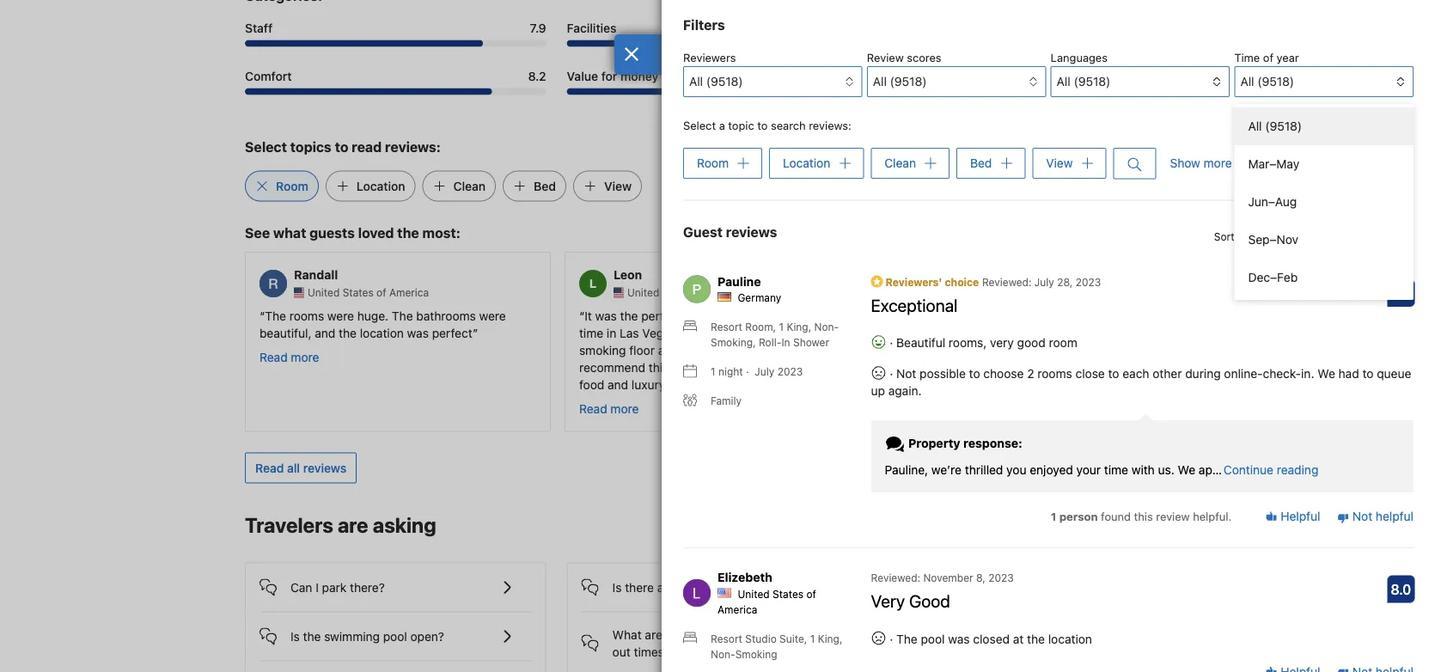 Task type: vqa. For each thing, say whether or not it's contained in the screenshot.
rightmost the is
yes



Task type: describe. For each thing, give the bounding box(es) containing it.
united states of america for leon
[[628, 287, 749, 299]]

1 horizontal spatial check-
[[762, 628, 801, 642]]

0 horizontal spatial "
[[473, 326, 478, 340]]

all (9518) for reviewers
[[689, 74, 743, 89]]

topic
[[728, 119, 755, 132]]

select a topic to search reviews:
[[683, 119, 852, 132]]

reviewers' choice
[[883, 276, 979, 288]]

perfect inside '" it was the perfect place for my husbands first time in las vegas! i loved that we had a non- smoking floor and we would definitely recommend this hotel to anyone! close to great food and luxury shopping!'
[[642, 309, 682, 323]]

luxury
[[632, 377, 666, 392]]

1 horizontal spatial view
[[1047, 156, 1073, 170]]

possible
[[920, 367, 966, 381]]

and inside what are the check-in and check- out times?
[[738, 628, 759, 642]]

at
[[1013, 632, 1024, 646]]

8,
[[977, 572, 986, 584]]

states for michelle
[[982, 287, 1013, 299]]

very
[[991, 336, 1014, 350]]

2023 for reviewed: november 8, 2023
[[989, 572, 1014, 584]]

1 for 1 person found this review helpful.
[[1051, 510, 1057, 523]]

show more
[[1170, 156, 1233, 170]]

can i park there? button
[[260, 564, 532, 598]]

there?
[[350, 580, 385, 594]]

definitely
[[737, 343, 789, 357]]

america inside list of reviews region
[[718, 603, 758, 615]]

this is a carousel with rotating slides. it displays featured reviews of the property. use the next and previous buttons to navigate. region
[[231, 245, 1204, 439]]

rooms inside " the rooms were huge. the bathrooms were beautiful, and the location was perfect
[[289, 309, 324, 323]]

during
[[1186, 367, 1221, 381]]

2 were from the left
[[479, 309, 506, 323]]

all (9518) for time of year
[[1241, 74, 1295, 89]]

we inside 'not possible to choose 2 rooms close to each other during online-check-in. we had to queue up again.'
[[1318, 367, 1336, 381]]

read for the rooms were huge. the bathrooms were beautiful, and the location was perfect
[[260, 350, 288, 364]]

1 vertical spatial clean
[[454, 179, 486, 193]]

looking?
[[1023, 644, 1091, 665]]

loved inside '" it was the perfect place for my husbands first time in las vegas! i loved that we had a non- smoking floor and we would definitely recommend this hotel to anyone! close to great food and luxury shopping!'
[[690, 326, 720, 340]]

open?
[[411, 629, 444, 643]]

1 night · july 2023
[[711, 366, 803, 378]]

great
[[814, 360, 843, 374]]

10
[[1394, 285, 1409, 301]]

check- inside 'not possible to choose 2 rooms close to each other during online-check-in. we had to queue up again.'
[[1263, 367, 1302, 381]]

· right night
[[746, 366, 749, 378]]

all (9518) for review scores
[[873, 74, 927, 89]]

filters
[[683, 17, 725, 33]]

time of year
[[1235, 51, 1300, 64]]

sort
[[1215, 231, 1235, 243]]

continue reading link
[[1224, 461, 1319, 479]]

america for randall
[[389, 287, 429, 299]]

(9518) up the mar–may
[[1266, 119, 1303, 133]]

0 horizontal spatial check-
[[687, 628, 725, 642]]

not for possible
[[897, 367, 917, 381]]

guest reviews
[[683, 223, 778, 240]]

is for is there a spa?
[[613, 580, 622, 594]]

it for " it was close to the main things i wanted to see a do.
[[905, 309, 912, 323]]

hotel
[[672, 360, 700, 374]]

facilities
[[567, 21, 617, 35]]

sep–nov
[[1249, 233, 1299, 247]]

0 horizontal spatial room
[[276, 179, 309, 193]]

park
[[322, 580, 347, 594]]

united states of america for michelle
[[947, 287, 1069, 299]]

and down vegas!
[[658, 343, 679, 357]]

9.0
[[1173, 69, 1191, 83]]

review scores
[[867, 51, 942, 64]]

of inside filter reviews region
[[1264, 51, 1274, 64]]

was inside " the rooms were huge. the bathrooms were beautiful, and the location was perfect
[[407, 326, 429, 340]]

show more button
[[1170, 148, 1233, 179]]

reviewed: for reviewed: july 28, 2023
[[983, 276, 1032, 288]]

" the rooms were huge. the bathrooms were beautiful, and the location was perfect
[[260, 309, 506, 340]]

list of reviews region
[[673, 252, 1425, 672]]

a inside " it was close to the main things i wanted to see a do.
[[1163, 309, 1170, 323]]

united for randall
[[308, 287, 340, 299]]

states inside list of reviews region
[[773, 588, 804, 600]]

united states of america inside list of reviews region
[[718, 588, 817, 615]]

germany
[[738, 292, 782, 304]]

each
[[1123, 367, 1150, 381]]

value
[[567, 69, 598, 83]]

0 vertical spatial for
[[602, 69, 618, 83]]

read more for it was close to the main things i wanted to see a do.
[[899, 350, 959, 364]]

and down recommend
[[608, 377, 629, 392]]

non-
[[801, 326, 827, 340]]

choose
[[984, 367, 1024, 381]]

again.
[[889, 384, 922, 398]]

reviewed: july 28, 2023
[[983, 276, 1101, 288]]

all (9518) button for languages
[[1051, 66, 1230, 97]]

0 vertical spatial room
[[697, 156, 729, 170]]

most:
[[423, 224, 461, 241]]

to down the would
[[703, 360, 715, 374]]

property response:
[[906, 436, 1023, 450]]

vegas!
[[643, 326, 680, 340]]

filter reviews region
[[683, 15, 1414, 300]]

randall
[[294, 268, 338, 282]]

show
[[1170, 156, 1201, 170]]

exceptional
[[871, 295, 958, 315]]

close inside " it was close to the main things i wanted to see a do.
[[940, 309, 970, 323]]

thrilled
[[965, 463, 1004, 477]]

all
[[287, 461, 300, 475]]

was inside '" it was the perfect place for my husbands first time in las vegas! i loved that we had a non- smoking floor and we would definitely recommend this hotel to anyone! close to great food and luxury shopping!'
[[595, 309, 617, 323]]

1 horizontal spatial location
[[783, 156, 831, 170]]

time inside '" it was the perfect place for my husbands first time in las vegas! i loved that we had a non- smoking floor and we would definitely recommend this hotel to anyone! close to great food and luxury shopping!'
[[579, 326, 604, 340]]

helpful button
[[1266, 508, 1321, 525]]

to left see
[[1126, 309, 1137, 323]]

sep–nov link
[[1235, 221, 1414, 259]]

your
[[1077, 463, 1101, 477]]

the inside " the rooms were huge. the bathrooms were beautiful, and the location was perfect
[[339, 326, 357, 340]]

1 vertical spatial 2023
[[778, 366, 803, 378]]

more right show at the top
[[1204, 156, 1233, 170]]

" it was close to the main things i wanted to see a do.
[[899, 309, 1170, 340]]

beautiful,
[[260, 326, 312, 340]]

united states of america image for leon
[[614, 288, 624, 298]]

times?
[[634, 645, 670, 659]]

united states of america image
[[294, 288, 304, 298]]

read more for the rooms were huge. the bathrooms were beautiful, and the location was perfect
[[260, 350, 319, 364]]

online-
[[1225, 367, 1263, 381]]

reading
[[1277, 463, 1319, 477]]

what
[[613, 628, 642, 642]]

all for time of year
[[1241, 74, 1255, 89]]

scores
[[907, 51, 942, 64]]

rooms inside 'not possible to choose 2 rooms close to each other during online-check-in. we had to queue up again.'
[[1038, 367, 1073, 381]]

see
[[1140, 309, 1160, 323]]

review
[[1157, 510, 1190, 523]]

all for reviewers
[[689, 74, 703, 89]]

to left the 'each'
[[1109, 367, 1120, 381]]

read more button for it was close to the main things i wanted to see a do.
[[899, 349, 959, 366]]

topics
[[290, 138, 332, 155]]

recommend
[[579, 360, 646, 374]]

to left great
[[799, 360, 810, 374]]

1 horizontal spatial we
[[748, 326, 764, 340]]

it for " it was the perfect place for my husbands first time in las vegas! i loved that we had a non- smoking floor and we would definitely recommend this hotel to anyone! close to great food and luxury shopping!
[[585, 309, 592, 323]]

· for · beautiful rooms, very good room
[[890, 336, 893, 350]]

read
[[352, 138, 382, 155]]

1 horizontal spatial clean
[[885, 156, 916, 170]]

read for it was close to the main things i wanted to see a do.
[[899, 350, 927, 364]]

a left topic at the top right
[[719, 119, 725, 132]]

1 horizontal spatial bed
[[971, 156, 992, 170]]

still looking?
[[988, 644, 1091, 665]]

choice
[[945, 276, 979, 288]]

all (9518) button for reviewers
[[683, 66, 863, 97]]

pool inside button
[[383, 629, 407, 643]]

beautiful
[[897, 336, 946, 350]]

rooms,
[[949, 336, 987, 350]]

the inside list of reviews region
[[1027, 632, 1045, 646]]

pauline
[[718, 274, 761, 288]]

availability
[[1120, 519, 1180, 533]]

reviews for sort
[[1238, 231, 1275, 243]]

november
[[924, 572, 974, 584]]

this inside list of reviews region
[[1134, 510, 1153, 523]]

wanted
[[1082, 309, 1123, 323]]

see for see availability
[[1096, 519, 1117, 533]]

are for asking
[[338, 513, 369, 537]]

by:
[[1278, 231, 1292, 243]]

reviewed: for reviewed: november 8, 2023
[[871, 572, 921, 584]]

reviewers
[[683, 51, 736, 64]]

first
[[814, 309, 836, 323]]

would
[[701, 343, 734, 357]]

the left most:
[[397, 224, 419, 241]]

" for it was the perfect place for my husbands first time in las vegas! i loved that we had a non- smoking floor and we would definitely recommend this hotel to anyone! close to great food and luxury shopping!
[[579, 309, 585, 323]]

the for randall
[[265, 309, 286, 323]]

to left read
[[335, 138, 349, 155]]

in inside what are the check-in and check- out times?
[[725, 628, 735, 642]]

there
[[625, 580, 654, 594]]

anyone!
[[718, 360, 761, 374]]

for inside '" it was the perfect place for my husbands first time in las vegas! i loved that we had a non- smoking floor and we would definitely recommend this hotel to anyone! close to great food and luxury shopping!'
[[719, 309, 734, 323]]

· for ·
[[887, 367, 897, 381]]

" for the rooms were huge. the bathrooms were beautiful, and the location was perfect
[[260, 309, 265, 323]]

0 horizontal spatial july
[[755, 366, 775, 378]]

can
[[291, 580, 312, 594]]

read more button for it was the perfect place for my husbands first time in las vegas! i loved that we had a non- smoking floor and we would definitely recommend this hotel to anyone! close to great food and luxury shopping!
[[579, 400, 639, 417]]

2 vertical spatial location
[[357, 179, 405, 193]]

see for see what guests loved the most:
[[245, 224, 270, 241]]

guests
[[310, 224, 355, 241]]

1 vertical spatial we
[[682, 343, 698, 357]]

is the swimming pool open? button
[[260, 613, 532, 647]]

year
[[1277, 51, 1300, 64]]

the left swimming
[[303, 629, 321, 643]]

of for it was close to the main things i wanted to see a do.
[[1016, 287, 1026, 299]]

0 horizontal spatial we
[[1178, 463, 1196, 477]]

facilities 7.8 meter
[[567, 40, 869, 47]]

was inside " it was close to the main things i wanted to see a do.
[[915, 309, 937, 323]]

2 horizontal spatial location
[[889, 69, 938, 83]]

to left queue
[[1363, 367, 1374, 381]]

up
[[871, 384, 885, 398]]

1 vertical spatial view
[[604, 179, 632, 193]]

dec–feb link
[[1235, 259, 1414, 297]]

to left "choose"
[[969, 367, 981, 381]]

night
[[719, 366, 743, 378]]



Task type: locate. For each thing, give the bounding box(es) containing it.
are for the
[[645, 628, 663, 642]]

0 horizontal spatial united states of america image
[[614, 288, 624, 298]]

review categories element
[[245, 0, 322, 6]]

1 it from the left
[[585, 309, 592, 323]]

read for it was the perfect place for my husbands first time in las vegas! i loved that we had a non- smoking floor and we would definitely recommend this hotel to anyone! close to great food and luxury shopping!
[[579, 401, 608, 416]]

not left "helpful"
[[1353, 510, 1373, 524]]

las
[[620, 326, 639, 340]]

7.8
[[852, 69, 869, 83]]

close
[[940, 309, 970, 323], [1076, 367, 1105, 381]]

all (9518) button down year
[[1235, 66, 1414, 97]]

1 horizontal spatial reviewed:
[[983, 276, 1032, 288]]

2 " from the left
[[579, 309, 585, 323]]

0 horizontal spatial close
[[940, 309, 970, 323]]

0 horizontal spatial in
[[607, 326, 617, 340]]

united down randall
[[308, 287, 340, 299]]

read down the beautiful
[[899, 350, 927, 364]]

the inside what are the check-in and check- out times?
[[666, 628, 684, 642]]

0 horizontal spatial location
[[360, 326, 404, 340]]

0 vertical spatial "
[[473, 326, 478, 340]]

scored 8.0 element
[[1388, 575, 1415, 603]]

the
[[265, 309, 286, 323], [392, 309, 413, 323], [897, 632, 918, 646]]

not up again.
[[897, 367, 917, 381]]

the up "beautiful,"
[[265, 309, 286, 323]]

is there a spa? button
[[582, 564, 854, 598]]

i inside " it was close to the main things i wanted to see a do.
[[1076, 309, 1079, 323]]

helpful
[[1376, 510, 1414, 524]]

select
[[683, 119, 716, 132], [245, 138, 287, 155]]

swimming
[[324, 629, 380, 643]]

1 horizontal spatial read more
[[579, 401, 639, 416]]

2 horizontal spatial reviews
[[1238, 231, 1275, 243]]

0 horizontal spatial for
[[602, 69, 618, 83]]

pool left open?
[[383, 629, 407, 643]]

2
[[1028, 367, 1035, 381]]

it down l
[[585, 309, 592, 323]]

0 horizontal spatial were
[[327, 309, 354, 323]]

had
[[767, 326, 788, 340], [1339, 367, 1360, 381]]

2023 for reviewed: july 28, 2023
[[1076, 276, 1101, 288]]

united down the 'leon'
[[628, 287, 660, 299]]

1 vertical spatial rooms
[[1038, 367, 1073, 381]]

continue
[[1224, 463, 1274, 477]]

america down elizebeth
[[718, 603, 758, 615]]

1 all (9518) button from the left
[[683, 66, 863, 97]]

1 horizontal spatial close
[[1076, 367, 1105, 381]]

more for it was the perfect place for my husbands first time in las vegas! i loved that we had a non- smoking floor and we would definitely recommend this hotel to anyone! close to great food and luxury shopping!
[[611, 401, 639, 416]]

value for money
[[567, 69, 659, 83]]

found
[[1101, 510, 1131, 523]]

a left 'spa?'
[[657, 580, 664, 594]]

enjoyed
[[1030, 463, 1074, 477]]

had inside '" it was the perfect place for my husbands first time in las vegas! i loved that we had a non- smoking floor and we would definitely recommend this hotel to anyone! close to great food and luxury shopping!'
[[767, 326, 788, 340]]

a inside '" it was the perfect place for my husbands first time in las vegas! i loved that we had a non- smoking floor and we would definitely recommend this hotel to anyone! close to great food and luxury shopping!'
[[791, 326, 797, 340]]

room
[[1049, 336, 1078, 350]]

states for leon
[[663, 287, 694, 299]]

read more for it was the perfect place for my husbands first time in las vegas! i loved that we had a non- smoking floor and we would definitely recommend this hotel to anyone! close to great food and luxury shopping!
[[579, 401, 639, 416]]

1 horizontal spatial pool
[[921, 632, 945, 646]]

perfect inside " the rooms were huge. the bathrooms were beautiful, and the location was perfect
[[432, 326, 473, 340]]

read left all
[[255, 461, 284, 475]]

all (9518) up the mar–may
[[1249, 119, 1303, 133]]

0 vertical spatial july
[[1035, 276, 1055, 288]]

very good
[[871, 591, 951, 611]]

close up rooms,
[[940, 309, 970, 323]]

the left main
[[987, 309, 1005, 323]]

rooms down united states of america image
[[289, 309, 324, 323]]

2 horizontal spatial read more
[[899, 350, 959, 364]]

1 vertical spatial i
[[683, 326, 686, 340]]

(9518) for review scores
[[890, 74, 927, 89]]

0 horizontal spatial location
[[357, 179, 405, 193]]

select for select a topic to search reviews:
[[683, 119, 716, 132]]

had inside 'not possible to choose 2 rooms close to each other during online-check-in. we had to queue up again.'
[[1339, 367, 1360, 381]]

i inside '" it was the perfect place for my husbands first time in las vegas! i loved that we had a non- smoking floor and we would definitely recommend this hotel to anyone! close to great food and luxury shopping!'
[[683, 326, 686, 340]]

are inside what are the check-in and check- out times?
[[645, 628, 663, 642]]

see inside button
[[1096, 519, 1117, 533]]

helpful.
[[1193, 510, 1232, 523]]

united states of america for randall
[[308, 287, 429, 299]]

1 were from the left
[[327, 309, 354, 323]]

we right in.
[[1318, 367, 1336, 381]]

0 vertical spatial i
[[1076, 309, 1079, 323]]

0 vertical spatial we
[[748, 326, 764, 340]]

reviews for guest
[[726, 223, 778, 240]]

we're
[[932, 463, 962, 477]]

1 vertical spatial july
[[755, 366, 775, 378]]

1 left night
[[711, 366, 716, 378]]

l
[[590, 276, 597, 290]]

8.2
[[528, 69, 546, 83]]

1 vertical spatial are
[[645, 628, 663, 642]]

united for leon
[[628, 287, 660, 299]]

select down value for money 7.8 meter
[[683, 119, 716, 132]]

0 vertical spatial location
[[360, 326, 404, 340]]

not helpful button
[[1338, 508, 1414, 525]]

read inside button
[[255, 461, 284, 475]]

pauline,
[[885, 463, 929, 477]]

it inside " it was close to the main things i wanted to see a do.
[[905, 309, 912, 323]]

dec–feb
[[1249, 270, 1298, 285]]

travelers are asking
[[245, 513, 436, 537]]

location inside " the rooms were huge. the bathrooms were beautiful, and the location was perfect
[[360, 326, 404, 340]]

we right us.
[[1178, 463, 1196, 477]]

all (9518) button for review scores
[[867, 66, 1047, 97]]

united states of america image down the 'leon'
[[614, 288, 624, 298]]

1 horizontal spatial 1
[[1051, 510, 1057, 523]]

the inside '" it was the perfect place for my husbands first time in las vegas! i loved that we had a non- smoking floor and we would definitely recommend this hotel to anyone! close to great food and luxury shopping!'
[[620, 309, 638, 323]]

close down room
[[1076, 367, 1105, 381]]

more for the rooms were huge. the bathrooms were beautiful, and the location was perfect
[[291, 350, 319, 364]]

in left las
[[607, 326, 617, 340]]

1 vertical spatial location
[[783, 156, 831, 170]]

this inside '" it was the perfect place for my husbands first time in las vegas! i loved that we had a non- smoking floor and we would definitely recommend this hotel to anyone! close to great food and luxury shopping!'
[[649, 360, 669, 374]]

united down elizebeth
[[738, 588, 770, 600]]

2 horizontal spatial read more button
[[899, 349, 959, 366]]

all (9518) button down languages
[[1051, 66, 1230, 97]]

had right in.
[[1339, 367, 1360, 381]]

a inside button
[[657, 580, 664, 594]]

it inside '" it was the perfect place for my husbands first time in las vegas! i loved that we had a non- smoking floor and we would definitely recommend this hotel to anyone! close to great food and luxury shopping!'
[[585, 309, 592, 323]]

0 vertical spatial select
[[683, 119, 716, 132]]

1 vertical spatial not
[[1353, 510, 1373, 524]]

was left closed
[[949, 632, 970, 646]]

1 horizontal spatial 2023
[[989, 572, 1014, 584]]

see what guests loved the most:
[[245, 224, 461, 241]]

0 horizontal spatial not
[[897, 367, 917, 381]]

of
[[1264, 51, 1274, 64], [377, 287, 386, 299], [696, 287, 706, 299], [1016, 287, 1026, 299], [807, 588, 817, 600]]

is left there
[[613, 580, 622, 594]]

1 horizontal spatial the
[[392, 309, 413, 323]]

reviewed: november 8, 2023
[[871, 572, 1014, 584]]

other
[[1153, 367, 1182, 381]]

1 horizontal spatial rooms
[[1038, 367, 1073, 381]]

ap…
[[1199, 463, 1222, 477]]

not possible to choose 2 rooms close to each other during online-check-in. we had to queue up again.
[[871, 367, 1412, 398]]

we up definitely
[[748, 326, 764, 340]]

united down michelle
[[947, 287, 979, 299]]

1 horizontal spatial in
[[725, 628, 735, 642]]

of inside list of reviews region
[[807, 588, 817, 600]]

2 united states of america image from the left
[[934, 288, 944, 298]]

were right bathrooms
[[479, 309, 506, 323]]

1 vertical spatial perfect
[[432, 326, 473, 340]]

to right topic at the top right
[[758, 119, 768, 132]]

0 horizontal spatial read more
[[260, 350, 319, 364]]

more for it was close to the main things i wanted to see a do.
[[931, 350, 959, 364]]

0 horizontal spatial is
[[291, 629, 300, 643]]

search
[[771, 119, 806, 132]]

all (9518) down review scores
[[873, 74, 927, 89]]

1 horizontal spatial location
[[1049, 632, 1093, 646]]

was
[[595, 309, 617, 323], [915, 309, 937, 323], [407, 326, 429, 340], [949, 632, 970, 646]]

0 vertical spatial 1
[[711, 366, 716, 378]]

1 vertical spatial time
[[1105, 463, 1129, 477]]

7.9
[[530, 21, 546, 35]]

(9518) for time of year
[[1258, 74, 1295, 89]]

0 horizontal spatial loved
[[358, 224, 394, 241]]

read down food
[[579, 401, 608, 416]]

0 vertical spatial reviewed:
[[983, 276, 1032, 288]]

states up main
[[982, 287, 1013, 299]]

1 vertical spatial we
[[1178, 463, 1196, 477]]

the right at
[[1027, 632, 1045, 646]]

1 vertical spatial loved
[[690, 326, 720, 340]]

a right see
[[1163, 309, 1170, 323]]

i
[[1076, 309, 1079, 323], [683, 326, 686, 340], [316, 580, 319, 594]]

0 horizontal spatial bed
[[534, 179, 556, 193]]

location right at
[[1049, 632, 1093, 646]]

all (9518) button for time of year
[[1235, 66, 1414, 97]]

all down languages
[[1057, 74, 1071, 89]]

"
[[260, 309, 265, 323], [579, 309, 585, 323], [899, 309, 905, 323]]

i inside button
[[316, 580, 319, 594]]

it up do.
[[905, 309, 912, 323]]

is down can
[[291, 629, 300, 643]]

location down huge.
[[360, 326, 404, 340]]

united states of america image for michelle
[[934, 288, 944, 298]]

in down is there a spa? button in the bottom of the page
[[725, 628, 735, 642]]

main
[[1008, 309, 1035, 323]]

0 horizontal spatial clean
[[454, 179, 486, 193]]

can i park there?
[[291, 580, 385, 594]]

rooms right 2
[[1038, 367, 1073, 381]]

1 vertical spatial for
[[719, 309, 734, 323]]

time inside list of reviews region
[[1105, 463, 1129, 477]]

was up smoking
[[595, 309, 617, 323]]

0 horizontal spatial it
[[585, 309, 592, 323]]

all for review scores
[[873, 74, 887, 89]]

all down "time"
[[1241, 74, 1255, 89]]

time
[[1235, 51, 1261, 64]]

· for · the pool was closed at the location
[[890, 632, 893, 646]]

· the pool was closed at the location
[[887, 632, 1093, 646]]

" inside '" it was the perfect place for my husbands first time in las vegas! i loved that we had a non- smoking floor and we would definitely recommend this hotel to anyone! close to great food and luxury shopping!'
[[579, 309, 585, 323]]

1 horizontal spatial is
[[613, 580, 622, 594]]

things
[[1038, 309, 1073, 323]]

not
[[897, 367, 917, 381], [1353, 510, 1373, 524]]

1 vertical spatial reviews:
[[385, 138, 441, 155]]

the up las
[[620, 309, 638, 323]]

1 horizontal spatial this
[[1134, 510, 1153, 523]]

1 horizontal spatial "
[[724, 377, 729, 392]]

close
[[765, 360, 796, 374]]

states for randall
[[343, 287, 374, 299]]

a left 'non-'
[[791, 326, 797, 340]]

of up main
[[1016, 287, 1026, 299]]

see availability button
[[1085, 511, 1191, 542]]

0 vertical spatial location
[[889, 69, 938, 83]]

1 vertical spatial 1
[[1051, 510, 1057, 523]]

0 horizontal spatial 2023
[[778, 366, 803, 378]]

2023 right the "28,"
[[1076, 276, 1101, 288]]

0 horizontal spatial see
[[245, 224, 270, 241]]

all (9518) button
[[683, 66, 863, 97], [867, 66, 1047, 97], [1051, 66, 1230, 97], [1235, 66, 1414, 97]]

1 horizontal spatial reviews
[[726, 223, 778, 240]]

still
[[988, 644, 1019, 665]]

pool inside list of reviews region
[[921, 632, 945, 646]]

2 horizontal spatial 2023
[[1076, 276, 1101, 288]]

place
[[685, 309, 715, 323]]

(9518) down languages
[[1074, 74, 1111, 89]]

1 horizontal spatial for
[[719, 309, 734, 323]]

i right can
[[316, 580, 319, 594]]

a
[[719, 119, 725, 132], [1163, 309, 1170, 323], [791, 326, 797, 340], [657, 580, 664, 594]]

are left asking
[[338, 513, 369, 537]]

select for select topics to read reviews:
[[245, 138, 287, 155]]

queue
[[1377, 367, 1412, 381]]

close image
[[624, 47, 640, 61]]

in inside '" it was the perfect place for my husbands first time in las vegas! i loved that we had a non- smoking floor and we would definitely recommend this hotel to anyone! close to great food and luxury shopping!'
[[607, 326, 617, 340]]

0 vertical spatial reviews:
[[809, 119, 852, 132]]

all (9518) inside the all (9518) link
[[1249, 119, 1303, 133]]

3 all (9518) button from the left
[[1051, 66, 1230, 97]]

0 vertical spatial not
[[897, 367, 917, 381]]

read more button for the rooms were huge. the bathrooms were beautiful, and the location was perfect
[[260, 349, 319, 366]]

perfect down bathrooms
[[432, 326, 473, 340]]

1 vertical spatial select
[[245, 138, 287, 155]]

1 united states of america image from the left
[[614, 288, 624, 298]]

were left huge.
[[327, 309, 354, 323]]

was inside list of reviews region
[[949, 632, 970, 646]]

1 left person
[[1051, 510, 1057, 523]]

not inside 'not possible to choose 2 rooms close to each other during online-check-in. we had to queue up again.'
[[897, 367, 917, 381]]

states
[[343, 287, 374, 299], [663, 287, 694, 299], [982, 287, 1013, 299], [773, 588, 804, 600]]

2 vertical spatial 2023
[[989, 572, 1014, 584]]

4 all (9518) button from the left
[[1235, 66, 1414, 97]]

the right "beautiful,"
[[339, 326, 357, 340]]

is for is the swimming pool open?
[[291, 629, 300, 643]]

this up luxury
[[649, 360, 669, 374]]

" up do.
[[899, 309, 905, 323]]

this right found
[[1134, 510, 1153, 523]]

the for very good
[[897, 632, 918, 646]]

0 horizontal spatial i
[[316, 580, 319, 594]]

michelle
[[934, 268, 983, 282]]

1 horizontal spatial see
[[1096, 519, 1117, 533]]

person
[[1060, 510, 1098, 523]]

1 horizontal spatial "
[[579, 309, 585, 323]]

" inside " the rooms were huge. the bathrooms were beautiful, and the location was perfect
[[260, 309, 265, 323]]

" down bathrooms
[[473, 326, 478, 340]]

" up "beautiful,"
[[260, 309, 265, 323]]

0 vertical spatial perfect
[[642, 309, 682, 323]]

value for money 7.8 meter
[[567, 88, 869, 95]]

1 for 1 night · july 2023
[[711, 366, 716, 378]]

not for helpful
[[1353, 510, 1373, 524]]

2023
[[1076, 276, 1101, 288], [778, 366, 803, 378], [989, 572, 1014, 584]]

scored 10 element
[[1388, 279, 1415, 307]]

pool down good
[[921, 632, 945, 646]]

of up huge.
[[377, 287, 386, 299]]

perfect
[[642, 309, 682, 323], [432, 326, 473, 340]]

the inside list of reviews region
[[897, 632, 918, 646]]

1 vertical spatial close
[[1076, 367, 1105, 381]]

2 horizontal spatial "
[[899, 309, 905, 323]]

united states of america up place
[[628, 287, 749, 299]]

all up the mar–may
[[1249, 119, 1263, 133]]

location 9.0 meter
[[889, 88, 1191, 95]]

all for languages
[[1057, 74, 1071, 89]]

check- right during
[[1263, 367, 1302, 381]]

2 horizontal spatial the
[[897, 632, 918, 646]]

comfort 8.2 meter
[[245, 88, 546, 95]]

all (9518) down reviewers
[[689, 74, 743, 89]]

all (9518) button up "select a topic to search reviews:"
[[683, 66, 863, 97]]

check- down 'spa?'
[[687, 628, 725, 642]]

of for the rooms were huge. the bathrooms were beautiful, and the location was perfect
[[377, 287, 386, 299]]

all right 7.8
[[873, 74, 887, 89]]

of for it was the perfect place for my husbands first time in las vegas! i loved that we had a non- smoking floor and we would definitely recommend this hotel to anyone! close to great food and luxury shopping!
[[696, 287, 706, 299]]

0 vertical spatial in
[[607, 326, 617, 340]]

united states of america down elizebeth
[[718, 588, 817, 615]]

perfect up vegas!
[[642, 309, 682, 323]]

1 horizontal spatial july
[[1035, 276, 1055, 288]]

the
[[397, 224, 419, 241], [620, 309, 638, 323], [987, 309, 1005, 323], [339, 326, 357, 340], [666, 628, 684, 642], [303, 629, 321, 643], [1027, 632, 1045, 646]]

1 vertical spatial location
[[1049, 632, 1093, 646]]

july down definitely
[[755, 366, 775, 378]]

0 horizontal spatial view
[[604, 179, 632, 193]]

of left the very
[[807, 588, 817, 600]]

· beautiful rooms, very good room
[[887, 336, 1078, 350]]

0 horizontal spatial select
[[245, 138, 287, 155]]

all (9518) link
[[1235, 107, 1414, 145]]

was down bathrooms
[[407, 326, 429, 340]]

location down search
[[783, 156, 831, 170]]

0 horizontal spatial reviews:
[[385, 138, 441, 155]]

read more button up possible at the bottom of page
[[899, 349, 959, 366]]

1 horizontal spatial were
[[479, 309, 506, 323]]

huge.
[[357, 309, 389, 323]]

1 horizontal spatial reviews:
[[809, 119, 852, 132]]

united states of america image
[[614, 288, 624, 298], [934, 288, 944, 298]]

asking
[[373, 513, 436, 537]]

read down "beautiful,"
[[260, 350, 288, 364]]

1 vertical spatial "
[[724, 377, 729, 392]]

united inside list of reviews region
[[738, 588, 770, 600]]

for right value
[[602, 69, 618, 83]]

all (9518) down languages
[[1057, 74, 1111, 89]]

0 vertical spatial had
[[767, 326, 788, 340]]

time up smoking
[[579, 326, 604, 340]]

0 horizontal spatial rooms
[[289, 309, 324, 323]]

0 horizontal spatial 1
[[711, 366, 716, 378]]

is
[[613, 580, 622, 594], [291, 629, 300, 643]]

not inside button
[[1353, 510, 1373, 524]]

location down read
[[357, 179, 405, 193]]

2 all (9518) button from the left
[[867, 66, 1047, 97]]

united for michelle
[[947, 287, 979, 299]]

are up times?
[[645, 628, 663, 642]]

loved down place
[[690, 326, 720, 340]]

0 horizontal spatial "
[[260, 309, 265, 323]]

(9518) for reviewers
[[707, 74, 743, 89]]

not helpful
[[1350, 510, 1414, 524]]

check- down elizebeth
[[762, 628, 801, 642]]

staff 7.9 meter
[[245, 40, 546, 47]]

united
[[308, 287, 340, 299], [628, 287, 660, 299], [947, 287, 979, 299], [738, 588, 770, 600]]

jun–aug
[[1249, 195, 1298, 209]]

the down very good
[[897, 632, 918, 646]]

0 vertical spatial are
[[338, 513, 369, 537]]

1 " from the left
[[260, 309, 265, 323]]

to up · beautiful rooms, very good room
[[973, 309, 984, 323]]

1 horizontal spatial i
[[683, 326, 686, 340]]

1 horizontal spatial read more button
[[579, 400, 639, 417]]

" it was the perfect place for my husbands first time in las vegas! i loved that we had a non- smoking floor and we would definitely recommend this hotel to anyone! close to great food and luxury shopping!
[[579, 309, 843, 392]]

1 vertical spatial room
[[276, 179, 309, 193]]

america up the my
[[709, 287, 749, 299]]

" inside " it was close to the main things i wanted to see a do.
[[899, 309, 905, 323]]

the inside " it was close to the main things i wanted to see a do.
[[987, 309, 1005, 323]]

0 vertical spatial bed
[[971, 156, 992, 170]]

do.
[[899, 326, 915, 340]]

america for michelle
[[1029, 287, 1069, 299]]

with
[[1132, 463, 1155, 477]]

loved right guests
[[358, 224, 394, 241]]

3 " from the left
[[899, 309, 905, 323]]

0 horizontal spatial the
[[265, 309, 286, 323]]

what are the check-in and check- out times? button
[[582, 613, 854, 661]]

reviews left by:
[[1238, 231, 1275, 243]]

reviews inside button
[[303, 461, 347, 475]]

more down luxury
[[611, 401, 639, 416]]

location inside list of reviews region
[[1049, 632, 1093, 646]]

all (9518) for languages
[[1057, 74, 1111, 89]]

close inside 'not possible to choose 2 rooms close to each other during online-check-in. we had to queue up again.'
[[1076, 367, 1105, 381]]

0 vertical spatial loved
[[358, 224, 394, 241]]

2 it from the left
[[905, 309, 912, 323]]

and
[[315, 326, 336, 340], [658, 343, 679, 357], [608, 377, 629, 392], [738, 628, 759, 642]]

good
[[909, 591, 951, 611]]

2 vertical spatial i
[[316, 580, 319, 594]]

this
[[649, 360, 669, 374], [1134, 510, 1153, 523]]

america for leon
[[709, 287, 749, 299]]

· up again.
[[887, 367, 897, 381]]

and inside " the rooms were huge. the bathrooms were beautiful, and the location was perfect
[[315, 326, 336, 340]]

1 horizontal spatial we
[[1318, 367, 1336, 381]]

0 horizontal spatial reviews
[[303, 461, 347, 475]]

what are the check-in and check- out times?
[[613, 628, 801, 659]]

read all reviews button
[[245, 453, 357, 484]]

shopping!
[[669, 377, 724, 392]]

closed
[[974, 632, 1010, 646]]

(9518) for languages
[[1074, 74, 1111, 89]]

in
[[607, 326, 617, 340], [725, 628, 735, 642]]



